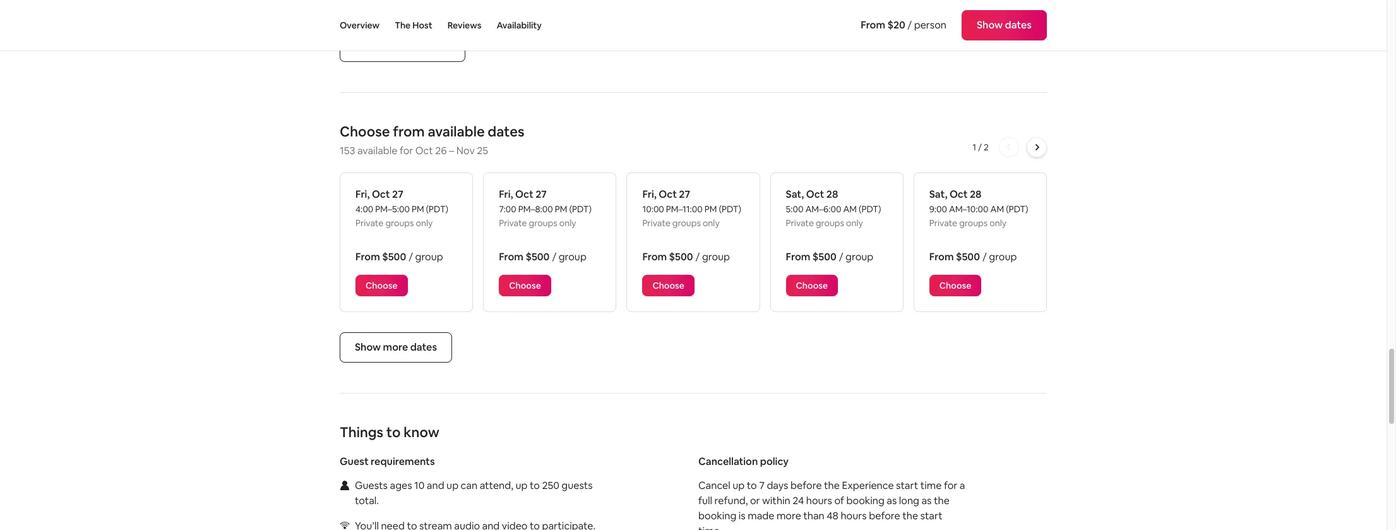 Task type: vqa. For each thing, say whether or not it's contained in the screenshot.
second · from the right
no



Task type: describe. For each thing, give the bounding box(es) containing it.
guests ages 10 and up can attend, up to 250 guests total.
[[355, 479, 593, 507]]

made
[[748, 509, 775, 522]]

176
[[396, 40, 412, 53]]

host
[[413, 20, 433, 31]]

from for fri, oct 27 7:00 pm–8:00 pm (pdt) private groups only
[[499, 250, 524, 263]]

2 horizontal spatial dates
[[1005, 18, 1032, 32]]

$500 for sat, oct 28 9:00 am–10:00 am (pdt) private groups only
[[956, 250, 980, 263]]

0 horizontal spatial start
[[897, 479, 919, 492]]

show for show all 176 reviews
[[355, 40, 381, 53]]

cancellation
[[699, 455, 758, 468]]

27 for fri, oct 27 7:00 pm–8:00 pm (pdt) private groups only
[[536, 188, 547, 201]]

nov
[[457, 144, 475, 157]]

private for fri, oct 27 4:00 pm–5:00 pm (pdt) private groups only
[[356, 217, 384, 229]]

choose from available dates 153 available for oct 26 – nov 25
[[340, 123, 525, 157]]

$500 for fri, oct 27 4:00 pm–5:00 pm (pdt) private groups only
[[382, 250, 406, 263]]

from $500 / group for fri, oct 27 10:00 pm–11:00 pm (pdt) private groups only
[[643, 250, 730, 263]]

0 vertical spatial the
[[824, 479, 840, 492]]

reviews button
[[448, 0, 482, 51]]

and
[[427, 479, 445, 492]]

from
[[393, 123, 425, 140]]

private for sat, oct 28 5:00 am–6:00 am (pdt) private groups only
[[786, 217, 814, 229]]

overview button
[[340, 0, 380, 51]]

reviews
[[448, 20, 482, 31]]

oct inside choose from available dates 153 available for oct 26 – nov 25
[[416, 144, 433, 157]]

only for fri, oct 27 4:00 pm–5:00 pm (pdt) private groups only
[[416, 217, 433, 229]]

groups for fri, oct 27 4:00 pm–5:00 pm (pdt) private groups only
[[386, 217, 414, 229]]

or
[[751, 494, 760, 507]]

is
[[739, 509, 746, 522]]

am for sat, oct 28 5:00 am–6:00 am (pdt) private groups only
[[844, 203, 857, 215]]

24
[[793, 494, 804, 507]]

dates inside choose from available dates 153 available for oct 26 – nov 25
[[488, 123, 525, 140]]

(pdt) for fri, oct 27 7:00 pm–8:00 pm (pdt) private groups only
[[569, 203, 592, 215]]

1 list item from the left
[[335, 0, 634, 32]]

long
[[899, 494, 920, 507]]

refund,
[[715, 494, 748, 507]]

guests
[[562, 479, 593, 492]]

–
[[449, 144, 454, 157]]

pm–5:00
[[375, 203, 410, 215]]

time
[[921, 479, 942, 492]]

from $500 / group for fri, oct 27 7:00 pm–8:00 pm (pdt) private groups only
[[499, 250, 587, 263]]

sat, for sat, oct 28 9:00 am–10:00 am (pdt) private groups only
[[930, 188, 948, 201]]

cancellation policy
[[699, 455, 789, 468]]

(pdt) for fri, oct 27 4:00 pm–5:00 pm (pdt) private groups only
[[426, 203, 449, 215]]

28 for sat, oct 28 9:00 am–10:00 am (pdt) private groups only
[[970, 188, 982, 201]]

2 vertical spatial dates
[[410, 340, 437, 354]]

sat, oct 28 9:00 am–10:00 am (pdt) private groups only
[[930, 188, 1029, 229]]

from for sat, oct 28 9:00 am–10:00 am (pdt) private groups only
[[930, 250, 954, 263]]

2 up from the left
[[516, 479, 528, 492]]

pm for fri, oct 27 10:00 pm–11:00 pm (pdt) private groups only
[[705, 203, 717, 215]]

10
[[414, 479, 425, 492]]

/ for fri, oct 27 10:00 pm–11:00 pm (pdt) private groups only
[[696, 250, 700, 263]]

attend,
[[480, 479, 514, 492]]

pm–8:00
[[519, 203, 553, 215]]

show more dates
[[355, 340, 437, 354]]

fri, oct 27 7:00 pm–8:00 pm (pdt) private groups only
[[499, 188, 592, 229]]

group for fri, oct 27 4:00 pm–5:00 pm (pdt) private groups only
[[415, 250, 443, 263]]

experience
[[842, 479, 894, 492]]

requirements
[[371, 455, 435, 468]]

2
[[984, 141, 989, 153]]

fri, oct 27 4:00 pm–5:00 pm (pdt) private groups only
[[356, 188, 449, 229]]

(pdt) for sat, oct 28 5:00 am–6:00 am (pdt) private groups only
[[859, 203, 882, 215]]

for inside cancel up to 7 days before the experience start time for a full refund, or within 24 hours of booking as long as the booking is made more than 48 hours before the start time.
[[944, 479, 958, 492]]

fri, oct 27 10:00 pm–11:00 pm (pdt) private groups only
[[643, 188, 742, 229]]

27 for fri, oct 27 10:00 pm–11:00 pm (pdt) private groups only
[[679, 188, 691, 201]]

28 for sat, oct 28 5:00 am–6:00 am (pdt) private groups only
[[827, 188, 839, 201]]

0 vertical spatial hours
[[807, 494, 833, 507]]

25
[[477, 144, 488, 157]]

5:00
[[786, 203, 804, 215]]

groups for fri, oct 27 7:00 pm–8:00 pm (pdt) private groups only
[[529, 217, 558, 229]]

only for sat, oct 28 5:00 am–6:00 am (pdt) private groups only
[[847, 217, 864, 229]]

pm for fri, oct 27 4:00 pm–5:00 pm (pdt) private groups only
[[412, 203, 424, 215]]

the host
[[395, 20, 433, 31]]

oct for fri, oct 27 10:00 pm–11:00 pm (pdt) private groups only
[[659, 188, 677, 201]]

1 / 2
[[973, 141, 989, 153]]

within
[[763, 494, 791, 507]]

48
[[827, 509, 839, 522]]

private for fri, oct 27 10:00 pm–11:00 pm (pdt) private groups only
[[643, 217, 671, 229]]

4:00
[[356, 203, 374, 215]]

2 list item from the left
[[694, 0, 993, 32]]

groups for sat, oct 28 9:00 am–10:00 am (pdt) private groups only
[[960, 217, 988, 229]]

7:00
[[499, 203, 517, 215]]

9:00
[[930, 203, 948, 215]]

private for fri, oct 27 7:00 pm–8:00 pm (pdt) private groups only
[[499, 217, 527, 229]]

from $500 / group for sat, oct 28 5:00 am–6:00 am (pdt) private groups only
[[786, 250, 874, 263]]

to inside cancel up to 7 days before the experience start time for a full refund, or within 24 hours of booking as long as the booking is made more than 48 hours before the start time.
[[747, 479, 757, 492]]

from for fri, oct 27 4:00 pm–5:00 pm (pdt) private groups only
[[356, 250, 380, 263]]



Task type: locate. For each thing, give the bounding box(es) containing it.
5 groups from the left
[[960, 217, 988, 229]]

available up – in the left top of the page
[[428, 123, 485, 140]]

oct for fri, oct 27 4:00 pm–5:00 pm (pdt) private groups only
[[372, 188, 390, 201]]

1 vertical spatial the
[[934, 494, 950, 507]]

show all 176 reviews link
[[340, 32, 465, 62]]

show for show more dates
[[355, 340, 381, 354]]

am right am–10:00
[[991, 203, 1005, 215]]

1 as from the left
[[887, 494, 897, 507]]

1 $500 from the left
[[382, 250, 406, 263]]

0 vertical spatial available
[[428, 123, 485, 140]]

2 only from the left
[[560, 217, 577, 229]]

booking
[[847, 494, 885, 507], [699, 509, 737, 522]]

28
[[827, 188, 839, 201], [970, 188, 982, 201]]

/ right 1
[[979, 141, 982, 153]]

1 horizontal spatial the
[[903, 509, 919, 522]]

private inside fri, oct 27 7:00 pm–8:00 pm (pdt) private groups only
[[499, 217, 527, 229]]

private inside sat, oct 28 9:00 am–10:00 am (pdt) private groups only
[[930, 217, 958, 229]]

28 up am–6:00
[[827, 188, 839, 201]]

as left long
[[887, 494, 897, 507]]

5 $500 from the left
[[956, 250, 980, 263]]

the
[[824, 479, 840, 492], [934, 494, 950, 507], [903, 509, 919, 522]]

1 private from the left
[[356, 217, 384, 229]]

$20
[[888, 18, 906, 32]]

0 vertical spatial show
[[977, 18, 1003, 32]]

from $500 / group down pm–11:00
[[643, 250, 730, 263]]

2 horizontal spatial the
[[934, 494, 950, 507]]

am for sat, oct 28 9:00 am–10:00 am (pdt) private groups only
[[991, 203, 1005, 215]]

0 horizontal spatial as
[[887, 494, 897, 507]]

start
[[897, 479, 919, 492], [921, 509, 943, 522]]

250
[[542, 479, 560, 492]]

from down 7:00
[[499, 250, 524, 263]]

things to know
[[340, 423, 440, 441]]

/
[[908, 18, 912, 32], [979, 141, 982, 153], [409, 250, 413, 263], [552, 250, 557, 263], [696, 250, 700, 263], [839, 250, 844, 263], [983, 250, 987, 263]]

1 up from the left
[[447, 479, 459, 492]]

the host button
[[395, 0, 433, 51]]

1 only from the left
[[416, 217, 433, 229]]

0 vertical spatial more
[[383, 340, 408, 354]]

3 group from the left
[[702, 250, 730, 263]]

oct up am–10:00
[[950, 188, 968, 201]]

pm inside fri, oct 27 7:00 pm–8:00 pm (pdt) private groups only
[[555, 203, 568, 215]]

fri, inside fri, oct 27 4:00 pm–5:00 pm (pdt) private groups only
[[356, 188, 370, 201]]

27 inside fri, oct 27 4:00 pm–5:00 pm (pdt) private groups only
[[392, 188, 404, 201]]

2 (pdt) from the left
[[569, 203, 592, 215]]

oct inside fri, oct 27 7:00 pm–8:00 pm (pdt) private groups only
[[516, 188, 534, 201]]

10:00
[[643, 203, 664, 215]]

/ down fri, oct 27 7:00 pm–8:00 pm (pdt) private groups only
[[552, 250, 557, 263]]

sat, up 9:00
[[930, 188, 948, 201]]

0 horizontal spatial hours
[[807, 494, 833, 507]]

from down '10:00'
[[643, 250, 667, 263]]

27 inside fri, oct 27 7:00 pm–8:00 pm (pdt) private groups only
[[536, 188, 547, 201]]

1 27 from the left
[[392, 188, 404, 201]]

1 horizontal spatial am
[[991, 203, 1005, 215]]

0 vertical spatial for
[[400, 144, 413, 157]]

0 horizontal spatial the
[[824, 479, 840, 492]]

show all 176 reviews
[[355, 40, 450, 53]]

private inside fri, oct 27 10:00 pm–11:00 pm (pdt) private groups only
[[643, 217, 671, 229]]

overview
[[340, 20, 380, 31]]

/ for sat, oct 28 9:00 am–10:00 am (pdt) private groups only
[[983, 250, 987, 263]]

oct
[[416, 144, 433, 157], [372, 188, 390, 201], [516, 188, 534, 201], [659, 188, 677, 201], [807, 188, 825, 201], [950, 188, 968, 201]]

2 28 from the left
[[970, 188, 982, 201]]

only for fri, oct 27 7:00 pm–8:00 pm (pdt) private groups only
[[560, 217, 577, 229]]

4 $500 from the left
[[813, 250, 837, 263]]

groups inside sat, oct 28 9:00 am–10:00 am (pdt) private groups only
[[960, 217, 988, 229]]

3 $500 from the left
[[669, 250, 693, 263]]

from $500 / group down pm–8:00
[[499, 250, 587, 263]]

oct for fri, oct 27 7:00 pm–8:00 pm (pdt) private groups only
[[516, 188, 534, 201]]

2 am from the left
[[991, 203, 1005, 215]]

groups inside fri, oct 27 7:00 pm–8:00 pm (pdt) private groups only
[[529, 217, 558, 229]]

am–10:00
[[950, 203, 989, 215]]

0 horizontal spatial up
[[447, 479, 459, 492]]

from $500 / group down pm–5:00
[[356, 250, 443, 263]]

1 horizontal spatial as
[[922, 494, 932, 507]]

all
[[383, 40, 394, 53]]

2 pm from the left
[[555, 203, 568, 215]]

4 (pdt) from the left
[[859, 203, 882, 215]]

private down '10:00'
[[643, 217, 671, 229]]

4 only from the left
[[847, 217, 864, 229]]

to inside the guests ages 10 and up can attend, up to 250 guests total.
[[530, 479, 540, 492]]

28 inside sat, oct 28 5:00 am–6:00 am (pdt) private groups only
[[827, 188, 839, 201]]

group for fri, oct 27 7:00 pm–8:00 pm (pdt) private groups only
[[559, 250, 587, 263]]

private for sat, oct 28 9:00 am–10:00 am (pdt) private groups only
[[930, 217, 958, 229]]

pm right pm–11:00
[[705, 203, 717, 215]]

2 groups from the left
[[529, 217, 558, 229]]

fri, for fri, oct 27 4:00 pm–5:00 pm (pdt) private groups only
[[356, 188, 370, 201]]

2 horizontal spatial fri,
[[643, 188, 657, 201]]

reviews
[[414, 40, 450, 53]]

27 inside fri, oct 27 10:00 pm–11:00 pm (pdt) private groups only
[[679, 188, 691, 201]]

oct for sat, oct 28 9:00 am–10:00 am (pdt) private groups only
[[950, 188, 968, 201]]

$500 down pm–8:00
[[526, 250, 550, 263]]

pm inside fri, oct 27 4:00 pm–5:00 pm (pdt) private groups only
[[412, 203, 424, 215]]

oct inside fri, oct 27 10:00 pm–11:00 pm (pdt) private groups only
[[659, 188, 677, 201]]

hours down of
[[841, 509, 867, 522]]

choose
[[340, 123, 390, 140]]

am inside sat, oct 28 5:00 am–6:00 am (pdt) private groups only
[[844, 203, 857, 215]]

1 pm from the left
[[412, 203, 424, 215]]

oct left '26'
[[416, 144, 433, 157]]

1 vertical spatial before
[[869, 509, 901, 522]]

up up refund,
[[733, 479, 745, 492]]

oct up am–6:00
[[807, 188, 825, 201]]

$500 down am–10:00
[[956, 250, 980, 263]]

guest
[[340, 455, 369, 468]]

only for sat, oct 28 9:00 am–10:00 am (pdt) private groups only
[[990, 217, 1007, 229]]

1 horizontal spatial available
[[428, 123, 485, 140]]

private down 5:00
[[786, 217, 814, 229]]

things
[[340, 423, 384, 441]]

group for sat, oct 28 9:00 am–10:00 am (pdt) private groups only
[[989, 250, 1017, 263]]

(pdt) for fri, oct 27 10:00 pm–11:00 pm (pdt) private groups only
[[719, 203, 742, 215]]

1 (pdt) from the left
[[426, 203, 449, 215]]

3 pm from the left
[[705, 203, 717, 215]]

oct for sat, oct 28 5:00 am–6:00 am (pdt) private groups only
[[807, 188, 825, 201]]

pm right pm–5:00
[[412, 203, 424, 215]]

to left 250
[[530, 479, 540, 492]]

4 group from the left
[[846, 250, 874, 263]]

5 group from the left
[[989, 250, 1017, 263]]

person
[[915, 18, 947, 32]]

time.
[[699, 524, 722, 530]]

0 horizontal spatial before
[[791, 479, 822, 492]]

only inside fri, oct 27 7:00 pm–8:00 pm (pdt) private groups only
[[560, 217, 577, 229]]

sat, inside sat, oct 28 5:00 am–6:00 am (pdt) private groups only
[[786, 188, 804, 201]]

2 sat, from the left
[[930, 188, 948, 201]]

1 vertical spatial booking
[[699, 509, 737, 522]]

fri, for fri, oct 27 7:00 pm–8:00 pm (pdt) private groups only
[[499, 188, 513, 201]]

from left $20 on the top right
[[861, 18, 886, 32]]

2 horizontal spatial 27
[[679, 188, 691, 201]]

groups down pm–11:00
[[673, 217, 701, 229]]

from down the 4:00
[[356, 250, 380, 263]]

for inside choose from available dates 153 available for oct 26 – nov 25
[[400, 144, 413, 157]]

pm inside fri, oct 27 10:00 pm–11:00 pm (pdt) private groups only
[[705, 203, 717, 215]]

$500 down pm–11:00
[[669, 250, 693, 263]]

of
[[835, 494, 845, 507]]

oct up '10:00'
[[659, 188, 677, 201]]

fri, inside fri, oct 27 7:00 pm–8:00 pm (pdt) private groups only
[[499, 188, 513, 201]]

$500 down am–6:00
[[813, 250, 837, 263]]

oct inside fri, oct 27 4:00 pm–5:00 pm (pdt) private groups only
[[372, 188, 390, 201]]

before down long
[[869, 509, 901, 522]]

27 up pm–11:00
[[679, 188, 691, 201]]

groups down pm–8:00
[[529, 217, 558, 229]]

pm–11:00
[[666, 203, 703, 215]]

cancel up to 7 days before the experience start time for a full refund, or within 24 hours of booking as long as the booking is made more than 48 hours before the start time.
[[699, 479, 966, 530]]

0 horizontal spatial list item
[[335, 0, 634, 32]]

2 horizontal spatial pm
[[705, 203, 717, 215]]

group down fri, oct 27 4:00 pm–5:00 pm (pdt) private groups only
[[415, 250, 443, 263]]

1 horizontal spatial 27
[[536, 188, 547, 201]]

guest requirements
[[340, 455, 435, 468]]

(pdt) inside fri, oct 27 7:00 pm–8:00 pm (pdt) private groups only
[[569, 203, 592, 215]]

ages
[[390, 479, 412, 492]]

(pdt) right pm–8:00
[[569, 203, 592, 215]]

27
[[392, 188, 404, 201], [536, 188, 547, 201], [679, 188, 691, 201]]

/ for sat, oct 28 5:00 am–6:00 am (pdt) private groups only
[[839, 250, 844, 263]]

available
[[428, 123, 485, 140], [358, 144, 398, 157]]

groups inside fri, oct 27 4:00 pm–5:00 pm (pdt) private groups only
[[386, 217, 414, 229]]

start down time
[[921, 509, 943, 522]]

27 up pm–5:00
[[392, 188, 404, 201]]

0 horizontal spatial available
[[358, 144, 398, 157]]

26
[[435, 144, 447, 157]]

0 horizontal spatial fri,
[[356, 188, 370, 201]]

oct up pm–8:00
[[516, 188, 534, 201]]

1
[[973, 141, 977, 153]]

group for sat, oct 28 5:00 am–6:00 am (pdt) private groups only
[[846, 250, 874, 263]]

4 groups from the left
[[816, 217, 845, 229]]

0 horizontal spatial booking
[[699, 509, 737, 522]]

availability
[[497, 20, 542, 31]]

from $500 / group down am–6:00
[[786, 250, 874, 263]]

the down time
[[934, 494, 950, 507]]

pm for fri, oct 27 7:00 pm–8:00 pm (pdt) private groups only
[[555, 203, 568, 215]]

2 27 from the left
[[536, 188, 547, 201]]

start up long
[[897, 479, 919, 492]]

1 horizontal spatial fri,
[[499, 188, 513, 201]]

(pdt) inside fri, oct 27 10:00 pm–11:00 pm (pdt) private groups only
[[719, 203, 742, 215]]

sat, oct 28 5:00 am–6:00 am (pdt) private groups only
[[786, 188, 882, 229]]

2 group from the left
[[559, 250, 587, 263]]

full
[[699, 494, 713, 507]]

1 horizontal spatial start
[[921, 509, 943, 522]]

up
[[447, 479, 459, 492], [516, 479, 528, 492], [733, 479, 745, 492]]

list item
[[335, 0, 634, 32], [694, 0, 993, 32]]

from $20 / person
[[861, 18, 947, 32]]

0 horizontal spatial more
[[383, 340, 408, 354]]

from down 5:00
[[786, 250, 811, 263]]

booking down experience
[[847, 494, 885, 507]]

$500 for sat, oct 28 5:00 am–6:00 am (pdt) private groups only
[[813, 250, 837, 263]]

as
[[887, 494, 897, 507], [922, 494, 932, 507]]

4 private from the left
[[786, 217, 814, 229]]

hours up than
[[807, 494, 833, 507]]

private inside sat, oct 28 5:00 am–6:00 am (pdt) private groups only
[[786, 217, 814, 229]]

availability button
[[497, 0, 542, 51]]

from $500 / group down am–10:00
[[930, 250, 1017, 263]]

for
[[400, 144, 413, 157], [944, 479, 958, 492]]

show dates link
[[962, 10, 1047, 40]]

0 horizontal spatial pm
[[412, 203, 424, 215]]

0 vertical spatial booking
[[847, 494, 885, 507]]

fri, up '10:00'
[[643, 188, 657, 201]]

(pdt) right pm–11:00
[[719, 203, 742, 215]]

private
[[356, 217, 384, 229], [499, 217, 527, 229], [643, 217, 671, 229], [786, 217, 814, 229], [930, 217, 958, 229]]

booking up time.
[[699, 509, 737, 522]]

3 (pdt) from the left
[[719, 203, 742, 215]]

from down 9:00
[[930, 250, 954, 263]]

1 horizontal spatial 28
[[970, 188, 982, 201]]

5 private from the left
[[930, 217, 958, 229]]

only inside sat, oct 28 5:00 am–6:00 am (pdt) private groups only
[[847, 217, 864, 229]]

(pdt) right am–10:00
[[1006, 203, 1029, 215]]

0 vertical spatial before
[[791, 479, 822, 492]]

private down 9:00
[[930, 217, 958, 229]]

1 vertical spatial for
[[944, 479, 958, 492]]

show for show dates
[[977, 18, 1003, 32]]

fri,
[[356, 188, 370, 201], [499, 188, 513, 201], [643, 188, 657, 201]]

/ down fri, oct 27 10:00 pm–11:00 pm (pdt) private groups only
[[696, 250, 700, 263]]

(pdt) right pm–5:00
[[426, 203, 449, 215]]

pm
[[412, 203, 424, 215], [555, 203, 568, 215], [705, 203, 717, 215]]

fri, inside fri, oct 27 10:00 pm–11:00 pm (pdt) private groups only
[[643, 188, 657, 201]]

only inside fri, oct 27 10:00 pm–11:00 pm (pdt) private groups only
[[703, 217, 720, 229]]

only
[[416, 217, 433, 229], [560, 217, 577, 229], [703, 217, 720, 229], [847, 217, 864, 229], [990, 217, 1007, 229]]

(pdt) right am–6:00
[[859, 203, 882, 215]]

private down 7:00
[[499, 217, 527, 229]]

before
[[791, 479, 822, 492], [869, 509, 901, 522]]

total.
[[355, 494, 379, 507]]

3 fri, from the left
[[643, 188, 657, 201]]

0 horizontal spatial am
[[844, 203, 857, 215]]

can
[[461, 479, 478, 492]]

0 horizontal spatial sat,
[[786, 188, 804, 201]]

pm right pm–8:00
[[555, 203, 568, 215]]

3 only from the left
[[703, 217, 720, 229]]

7
[[759, 479, 765, 492]]

policy
[[760, 455, 789, 468]]

/ for fri, oct 27 4:00 pm–5:00 pm (pdt) private groups only
[[409, 250, 413, 263]]

3 up from the left
[[733, 479, 745, 492]]

from $500 / group for sat, oct 28 9:00 am–10:00 am (pdt) private groups only
[[930, 250, 1017, 263]]

/ for fri, oct 27 7:00 pm–8:00 pm (pdt) private groups only
[[552, 250, 557, 263]]

for down from
[[400, 144, 413, 157]]

fri, up the 4:00
[[356, 188, 370, 201]]

group down fri, oct 27 7:00 pm–8:00 pm (pdt) private groups only
[[559, 250, 587, 263]]

1 horizontal spatial list item
[[694, 0, 993, 32]]

private down the 4:00
[[356, 217, 384, 229]]

groups down am–6:00
[[816, 217, 845, 229]]

know
[[404, 423, 440, 441]]

/ right $20 on the top right
[[908, 18, 912, 32]]

$500 for fri, oct 27 7:00 pm–8:00 pm (pdt) private groups only
[[526, 250, 550, 263]]

(pdt) inside sat, oct 28 5:00 am–6:00 am (pdt) private groups only
[[859, 203, 882, 215]]

1 horizontal spatial for
[[944, 479, 958, 492]]

(pdt) inside fri, oct 27 4:00 pm–5:00 pm (pdt) private groups only
[[426, 203, 449, 215]]

groups for fri, oct 27 10:00 pm–11:00 pm (pdt) private groups only
[[673, 217, 701, 229]]

1 horizontal spatial to
[[530, 479, 540, 492]]

1 horizontal spatial sat,
[[930, 188, 948, 201]]

than
[[804, 509, 825, 522]]

$500
[[382, 250, 406, 263], [526, 250, 550, 263], [669, 250, 693, 263], [813, 250, 837, 263], [956, 250, 980, 263]]

as down time
[[922, 494, 932, 507]]

27 up pm–8:00
[[536, 188, 547, 201]]

days
[[767, 479, 789, 492]]

the
[[395, 20, 411, 31]]

4 from $500 / group from the left
[[786, 250, 874, 263]]

2 horizontal spatial to
[[747, 479, 757, 492]]

(pdt)
[[426, 203, 449, 215], [569, 203, 592, 215], [719, 203, 742, 215], [859, 203, 882, 215], [1006, 203, 1029, 215]]

group for fri, oct 27 10:00 pm–11:00 pm (pdt) private groups only
[[702, 250, 730, 263]]

fri, up 7:00
[[499, 188, 513, 201]]

am inside sat, oct 28 9:00 am–10:00 am (pdt) private groups only
[[991, 203, 1005, 215]]

0 horizontal spatial dates
[[410, 340, 437, 354]]

(pdt) inside sat, oct 28 9:00 am–10:00 am (pdt) private groups only
[[1006, 203, 1029, 215]]

only for fri, oct 27 10:00 pm–11:00 pm (pdt) private groups only
[[703, 217, 720, 229]]

1 horizontal spatial booking
[[847, 494, 885, 507]]

list
[[335, 0, 1053, 32]]

1 vertical spatial show
[[355, 40, 381, 53]]

from $500 / group for fri, oct 27 4:00 pm–5:00 pm (pdt) private groups only
[[356, 250, 443, 263]]

to left 7
[[747, 479, 757, 492]]

cancel
[[699, 479, 731, 492]]

1 from $500 / group from the left
[[356, 250, 443, 263]]

up right the attend,
[[516, 479, 528, 492]]

2 from $500 / group from the left
[[499, 250, 587, 263]]

153
[[340, 144, 355, 157]]

1 horizontal spatial more
[[777, 509, 802, 522]]

only inside fri, oct 27 4:00 pm–5:00 pm (pdt) private groups only
[[416, 217, 433, 229]]

28 up am–10:00
[[970, 188, 982, 201]]

/ down fri, oct 27 4:00 pm–5:00 pm (pdt) private groups only
[[409, 250, 413, 263]]

2 $500 from the left
[[526, 250, 550, 263]]

up inside cancel up to 7 days before the experience start time for a full refund, or within 24 hours of booking as long as the booking is made more than 48 hours before the start time.
[[733, 479, 745, 492]]

the down long
[[903, 509, 919, 522]]

0 vertical spatial start
[[897, 479, 919, 492]]

1 vertical spatial available
[[358, 144, 398, 157]]

1 vertical spatial dates
[[488, 123, 525, 140]]

1 groups from the left
[[386, 217, 414, 229]]

3 private from the left
[[643, 217, 671, 229]]

0 vertical spatial dates
[[1005, 18, 1032, 32]]

from $500 / group
[[356, 250, 443, 263], [499, 250, 587, 263], [643, 250, 730, 263], [786, 250, 874, 263], [930, 250, 1017, 263]]

2 fri, from the left
[[499, 188, 513, 201]]

1 vertical spatial hours
[[841, 509, 867, 522]]

$500 down pm–5:00
[[382, 250, 406, 263]]

am–6:00
[[806, 203, 842, 215]]

/ down sat, oct 28 5:00 am–6:00 am (pdt) private groups only
[[839, 250, 844, 263]]

1 group from the left
[[415, 250, 443, 263]]

before up "24"
[[791, 479, 822, 492]]

1 horizontal spatial before
[[869, 509, 901, 522]]

oct inside sat, oct 28 9:00 am–10:00 am (pdt) private groups only
[[950, 188, 968, 201]]

2 as from the left
[[922, 494, 932, 507]]

to left know
[[387, 423, 401, 441]]

group down sat, oct 28 9:00 am–10:00 am (pdt) private groups only
[[989, 250, 1017, 263]]

from for sat, oct 28 5:00 am–6:00 am (pdt) private groups only
[[786, 250, 811, 263]]

3 27 from the left
[[679, 188, 691, 201]]

1 28 from the left
[[827, 188, 839, 201]]

0 horizontal spatial to
[[387, 423, 401, 441]]

1 sat, from the left
[[786, 188, 804, 201]]

hours
[[807, 494, 833, 507], [841, 509, 867, 522]]

show dates
[[977, 18, 1032, 32]]

28 inside sat, oct 28 9:00 am–10:00 am (pdt) private groups only
[[970, 188, 982, 201]]

am right am–6:00
[[844, 203, 857, 215]]

am
[[844, 203, 857, 215], [991, 203, 1005, 215]]

sat, up 5:00
[[786, 188, 804, 201]]

$500 for fri, oct 27 10:00 pm–11:00 pm (pdt) private groups only
[[669, 250, 693, 263]]

/ down sat, oct 28 9:00 am–10:00 am (pdt) private groups only
[[983, 250, 987, 263]]

0 horizontal spatial 28
[[827, 188, 839, 201]]

oct up pm–5:00
[[372, 188, 390, 201]]

private inside fri, oct 27 4:00 pm–5:00 pm (pdt) private groups only
[[356, 217, 384, 229]]

more
[[383, 340, 408, 354], [777, 509, 802, 522]]

groups inside fri, oct 27 10:00 pm–11:00 pm (pdt) private groups only
[[673, 217, 701, 229]]

1 horizontal spatial up
[[516, 479, 528, 492]]

3 groups from the left
[[673, 217, 701, 229]]

fri, for fri, oct 27 10:00 pm–11:00 pm (pdt) private groups only
[[643, 188, 657, 201]]

available down choose
[[358, 144, 398, 157]]

for left "a"
[[944, 479, 958, 492]]

sat, for sat, oct 28 5:00 am–6:00 am (pdt) private groups only
[[786, 188, 804, 201]]

2 private from the left
[[499, 217, 527, 229]]

1 fri, from the left
[[356, 188, 370, 201]]

1 vertical spatial start
[[921, 509, 943, 522]]

5 only from the left
[[990, 217, 1007, 229]]

27 for fri, oct 27 4:00 pm–5:00 pm (pdt) private groups only
[[392, 188, 404, 201]]

1 horizontal spatial hours
[[841, 509, 867, 522]]

groups down am–10:00
[[960, 217, 988, 229]]

more inside cancel up to 7 days before the experience start time for a full refund, or within 24 hours of booking as long as the booking is made more than 48 hours before the start time.
[[777, 509, 802, 522]]

2 horizontal spatial up
[[733, 479, 745, 492]]

only inside sat, oct 28 9:00 am–10:00 am (pdt) private groups only
[[990, 217, 1007, 229]]

0 horizontal spatial 27
[[392, 188, 404, 201]]

show
[[977, 18, 1003, 32], [355, 40, 381, 53], [355, 340, 381, 354]]

5 (pdt) from the left
[[1006, 203, 1029, 215]]

to
[[387, 423, 401, 441], [530, 479, 540, 492], [747, 479, 757, 492]]

(pdt) for sat, oct 28 9:00 am–10:00 am (pdt) private groups only
[[1006, 203, 1029, 215]]

2 vertical spatial the
[[903, 509, 919, 522]]

3 from $500 / group from the left
[[643, 250, 730, 263]]

show more dates link
[[340, 332, 452, 363]]

group down sat, oct 28 5:00 am–6:00 am (pdt) private groups only
[[846, 250, 874, 263]]

up left the can
[[447, 479, 459, 492]]

groups for sat, oct 28 5:00 am–6:00 am (pdt) private groups only
[[816, 217, 845, 229]]

groups down pm–5:00
[[386, 217, 414, 229]]

sat, inside sat, oct 28 9:00 am–10:00 am (pdt) private groups only
[[930, 188, 948, 201]]

from for fri, oct 27 10:00 pm–11:00 pm (pdt) private groups only
[[643, 250, 667, 263]]

1 vertical spatial more
[[777, 509, 802, 522]]

oct inside sat, oct 28 5:00 am–6:00 am (pdt) private groups only
[[807, 188, 825, 201]]

5 from $500 / group from the left
[[930, 250, 1017, 263]]

1 horizontal spatial pm
[[555, 203, 568, 215]]

the up of
[[824, 479, 840, 492]]

2 vertical spatial show
[[355, 340, 381, 354]]

group down fri, oct 27 10:00 pm–11:00 pm (pdt) private groups only
[[702, 250, 730, 263]]

guests
[[355, 479, 388, 492]]

groups inside sat, oct 28 5:00 am–6:00 am (pdt) private groups only
[[816, 217, 845, 229]]

0 horizontal spatial for
[[400, 144, 413, 157]]

1 horizontal spatial dates
[[488, 123, 525, 140]]

1 am from the left
[[844, 203, 857, 215]]

a
[[960, 479, 966, 492]]



